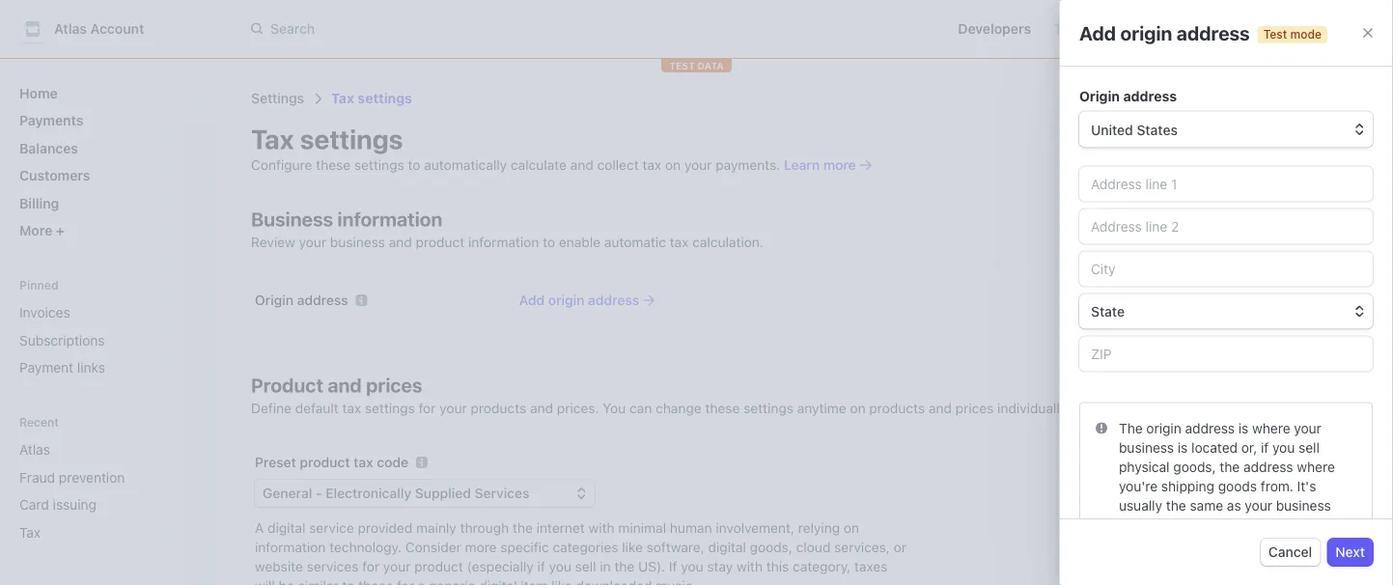 Task type: locate. For each thing, give the bounding box(es) containing it.
more down the through
[[465, 540, 497, 555]]

music.
[[656, 578, 697, 585]]

0 vertical spatial more
[[824, 157, 857, 173]]

business
[[251, 208, 333, 230]]

product right preset
[[300, 455, 350, 470]]

goods, up the this
[[750, 540, 793, 555]]

1 vertical spatial information
[[469, 234, 539, 250]]

0 vertical spatial origin
[[1080, 88, 1121, 104]]

1 vertical spatial if
[[538, 559, 546, 575]]

more button
[[12, 215, 197, 246]]

0 vertical spatial origin address
[[1080, 88, 1178, 104]]

shipping
[[1162, 478, 1215, 494]]

test right developers
[[1055, 21, 1082, 37]]

home
[[19, 85, 58, 101]]

City text field
[[1080, 252, 1374, 286]]

prevention
[[59, 469, 125, 485]]

atlas left account
[[54, 21, 87, 37]]

sell down categories
[[575, 559, 597, 575]]

2 horizontal spatial for
[[419, 400, 436, 416]]

pinned navigation links element
[[12, 277, 197, 384]]

1 products from the left
[[471, 400, 527, 416]]

0 vertical spatial information
[[338, 208, 443, 230]]

it's
[[1298, 478, 1317, 494]]

2 vertical spatial information
[[255, 540, 326, 555]]

next
[[1336, 544, 1366, 560]]

search
[[270, 21, 315, 36]]

if right or,
[[1262, 439, 1270, 455]]

Address line 1 text field
[[1080, 167, 1374, 201]]

sell
[[1299, 439, 1320, 455], [575, 559, 597, 575]]

subscriptions
[[19, 332, 105, 348]]

1 vertical spatial sell
[[575, 559, 597, 575]]

tax settings right settings link
[[331, 90, 412, 106]]

located
[[1192, 439, 1238, 455]]

more
[[19, 223, 56, 239]]

review
[[251, 234, 295, 250]]

your inside 'a digital service provided mainly through the internet with minimal human involvement, relying on information technology. consider more specific categories like software, digital goods, cloud services, or website services for your product (especially if you sell in the us). if you stay with this category, taxes will be similar to those for a generic digital item like downloaded music.'
[[383, 559, 411, 575]]

prices left the "individually."
[[956, 400, 994, 416]]

with
[[589, 520, 615, 536], [737, 559, 763, 575]]

learn more link
[[784, 156, 872, 175]]

on inside the product and prices define default tax settings for your products and prices. you can change these settings anytime on products and prices individually.
[[851, 400, 866, 416]]

0 horizontal spatial add origin address
[[519, 292, 640, 308]]

test
[[670, 60, 695, 71]]

product inside 'a digital service provided mainly through the internet with minimal human involvement, relying on information technology. consider more specific categories like software, digital goods, cloud services, or website services for your product (especially if you sell in the us). if you stay with this category, taxes will be similar to those for a generic digital item like downloaded music.'
[[415, 559, 464, 575]]

similar
[[298, 578, 339, 585]]

1 vertical spatial atlas
[[19, 442, 50, 458]]

atlas for atlas account
[[54, 21, 87, 37]]

0 horizontal spatial information
[[255, 540, 326, 555]]

where up or,
[[1253, 420, 1291, 436]]

1 vertical spatial origin address
[[255, 292, 348, 308]]

settings
[[358, 90, 412, 106], [300, 123, 403, 155], [354, 157, 404, 173], [365, 400, 415, 416], [744, 400, 794, 416]]

information up website
[[255, 540, 326, 555]]

product up the generic
[[415, 559, 464, 575]]

on right collect
[[666, 157, 681, 173]]

business up physical
[[1120, 439, 1175, 455]]

test mode right developers
[[1055, 21, 1122, 37]]

origin
[[1080, 88, 1121, 104], [255, 292, 294, 308]]

address inside button
[[588, 292, 640, 308]]

test mode right notifications image
[[1264, 28, 1322, 42]]

information down "automatically"
[[338, 208, 443, 230]]

origin up united
[[1080, 88, 1121, 104]]

tax link
[[12, 517, 170, 548]]

products left prices. at the bottom left of the page
[[471, 400, 527, 416]]

1 vertical spatial origin
[[255, 292, 294, 308]]

origin down the 'review'
[[255, 292, 294, 308]]

0 vertical spatial to
[[408, 157, 421, 173]]

tax
[[331, 90, 355, 106], [251, 123, 294, 155], [19, 525, 41, 540]]

1 horizontal spatial you
[[681, 559, 704, 575]]

like
[[622, 540, 643, 555], [552, 578, 573, 585]]

stay
[[708, 559, 733, 575]]

to
[[408, 157, 421, 173], [543, 234, 556, 250], [342, 578, 355, 585]]

0 vertical spatial add origin address
[[1080, 21, 1251, 44]]

on right anytime
[[851, 400, 866, 416]]

1 horizontal spatial goods,
[[1174, 459, 1217, 475]]

1 horizontal spatial for
[[397, 578, 414, 585]]

0 horizontal spatial prices
[[366, 374, 423, 397]]

origin left notifications image
[[1121, 21, 1173, 44]]

minimal
[[619, 520, 667, 536]]

if
[[1262, 439, 1270, 455], [538, 559, 546, 575]]

1 vertical spatial digital
[[709, 540, 747, 555]]

0 horizontal spatial to
[[342, 578, 355, 585]]

website
[[255, 559, 303, 575]]

settings
[[251, 90, 304, 106]]

2 vertical spatial origin
[[1147, 420, 1182, 436]]

0 horizontal spatial test
[[1055, 21, 1082, 37]]

0 vertical spatial digital
[[268, 520, 306, 536]]

0 horizontal spatial for
[[362, 559, 380, 575]]

to left "automatically"
[[408, 157, 421, 173]]

1 vertical spatial to
[[543, 234, 556, 250]]

test right notifications image
[[1264, 28, 1288, 42]]

with left the this
[[737, 559, 763, 575]]

business down business
[[330, 234, 385, 250]]

generic
[[429, 578, 476, 585]]

0 horizontal spatial sell
[[575, 559, 597, 575]]

0 vertical spatial where
[[1253, 420, 1291, 436]]

1 horizontal spatial where
[[1298, 459, 1336, 475]]

prices up code
[[366, 374, 423, 397]]

automatically
[[424, 157, 507, 173]]

1 horizontal spatial tax
[[251, 123, 294, 155]]

more right learn
[[824, 157, 857, 173]]

0 vertical spatial these
[[316, 157, 351, 173]]

card
[[19, 497, 49, 513]]

tax left code
[[354, 455, 374, 470]]

these right 'change'
[[706, 400, 740, 416]]

0 vertical spatial sell
[[1299, 439, 1320, 455]]

goods, up shipping at the right bottom of page
[[1174, 459, 1217, 475]]

1 vertical spatial on
[[851, 400, 866, 416]]

atlas for atlas
[[19, 442, 50, 458]]

0 horizontal spatial is
[[1178, 439, 1189, 455]]

balances
[[19, 140, 78, 156]]

with up categories
[[589, 520, 615, 536]]

0 horizontal spatial like
[[552, 578, 573, 585]]

the down shipping at the right bottom of page
[[1167, 497, 1187, 513]]

next button
[[1329, 539, 1374, 566]]

Search search field
[[240, 11, 784, 47]]

configure
[[251, 157, 312, 173]]

1 vertical spatial add
[[519, 292, 545, 308]]

like down minimal
[[622, 540, 643, 555]]

0 vertical spatial atlas
[[54, 21, 87, 37]]

these right configure
[[316, 157, 351, 173]]

us).
[[639, 559, 666, 575]]

you right or,
[[1273, 439, 1296, 455]]

where
[[1253, 420, 1291, 436], [1298, 459, 1336, 475]]

1 vertical spatial business
[[1120, 439, 1175, 455]]

information left enable
[[469, 234, 539, 250]]

0 vertical spatial goods,
[[1174, 459, 1217, 475]]

1 horizontal spatial atlas
[[54, 21, 87, 37]]

1 horizontal spatial prices
[[956, 400, 994, 416]]

your
[[685, 157, 712, 173], [299, 234, 327, 250], [440, 400, 467, 416], [1295, 420, 1322, 436], [1246, 497, 1273, 513], [383, 559, 411, 575]]

digital up stay at the bottom of page
[[709, 540, 747, 555]]

2 vertical spatial on
[[844, 520, 860, 536]]

sell inside the origin address is where your business is located or, if you sell physical goods, the address where you're shipping goods from. it's usually the same as your business address.
[[1299, 439, 1320, 455]]

to inside the business information review your business and product information to enable automatic tax calculation.
[[543, 234, 556, 250]]

0 vertical spatial add
[[1080, 21, 1117, 44]]

recent element
[[0, 434, 213, 548]]

origin
[[1121, 21, 1173, 44], [549, 292, 585, 308], [1147, 420, 1182, 436]]

0 horizontal spatial origin
[[255, 292, 294, 308]]

origin inside the origin address is where your business is located or, if you sell physical goods, the address where you're shipping goods from. it's usually the same as your business address.
[[1147, 420, 1182, 436]]

pinned element
[[12, 297, 197, 384]]

1 horizontal spatial business
[[1120, 439, 1175, 455]]

product down "automatically"
[[416, 234, 465, 250]]

tax right settings
[[331, 90, 355, 106]]

sell up it's
[[1299, 439, 1320, 455]]

automatic
[[605, 234, 666, 250]]

1 horizontal spatial to
[[408, 157, 421, 173]]

the
[[1221, 459, 1241, 475], [1167, 497, 1187, 513], [513, 520, 533, 536], [615, 559, 635, 575]]

1 vertical spatial add origin address
[[519, 292, 640, 308]]

2 vertical spatial product
[[415, 559, 464, 575]]

atlas link
[[12, 434, 170, 466]]

0 horizontal spatial business
[[330, 234, 385, 250]]

more
[[824, 157, 857, 173], [465, 540, 497, 555]]

digital
[[268, 520, 306, 536], [709, 540, 747, 555], [479, 578, 517, 585]]

like right item
[[552, 578, 573, 585]]

add origin address button
[[519, 291, 655, 310]]

core navigation links element
[[12, 77, 197, 246]]

goods
[[1219, 478, 1258, 494]]

is up or,
[[1239, 420, 1249, 436]]

business inside the business information review your business and product information to enable automatic tax calculation.
[[330, 234, 385, 250]]

origin right the the
[[1147, 420, 1182, 436]]

technology.
[[330, 540, 402, 555]]

to down services
[[342, 578, 355, 585]]

links
[[77, 360, 105, 376]]

tax down card at bottom left
[[19, 525, 41, 540]]

tax right automatic
[[670, 234, 689, 250]]

united
[[1092, 122, 1134, 138]]

on up services,
[[844, 520, 860, 536]]

business
[[330, 234, 385, 250], [1120, 439, 1175, 455], [1277, 497, 1332, 513]]

add origin address inside button
[[519, 292, 640, 308]]

product and prices define default tax settings for your products and prices. you can change these settings anytime on products and prices individually.
[[251, 374, 1071, 416]]

tax up configure
[[251, 123, 294, 155]]

customers
[[19, 168, 90, 184]]

more inside 'a digital service provided mainly through the internet with minimal human involvement, relying on information technology. consider more specific categories like software, digital goods, cloud services, or website services for your product (especially if you sell in the us). if you stay with this category, taxes will be similar to those for a generic digital item like downloaded music.'
[[465, 540, 497, 555]]

2 vertical spatial for
[[397, 578, 414, 585]]

issuing
[[53, 497, 97, 513]]

1 horizontal spatial more
[[824, 157, 857, 173]]

1 horizontal spatial these
[[706, 400, 740, 416]]

0 horizontal spatial more
[[465, 540, 497, 555]]

tax right default
[[342, 400, 361, 416]]

business down it's
[[1277, 497, 1332, 513]]

0 horizontal spatial atlas
[[19, 442, 50, 458]]

atlas up fraud at the left bottom of page
[[19, 442, 50, 458]]

services
[[307, 559, 359, 575]]

you down categories
[[549, 559, 572, 575]]

0 vertical spatial is
[[1239, 420, 1249, 436]]

0 horizontal spatial products
[[471, 400, 527, 416]]

1 horizontal spatial sell
[[1299, 439, 1320, 455]]

information
[[338, 208, 443, 230], [469, 234, 539, 250], [255, 540, 326, 555]]

2 horizontal spatial tax
[[331, 90, 355, 106]]

2 products from the left
[[870, 400, 926, 416]]

define
[[251, 400, 292, 416]]

digital right "a"
[[268, 520, 306, 536]]

1 vertical spatial these
[[706, 400, 740, 416]]

0 horizontal spatial goods,
[[750, 540, 793, 555]]

be
[[279, 578, 295, 585]]

(especially
[[467, 559, 534, 575]]

is left located on the right
[[1178, 439, 1189, 455]]

cancel button
[[1261, 539, 1321, 566]]

0 horizontal spatial tax
[[19, 525, 41, 540]]

if up item
[[538, 559, 546, 575]]

goods, inside 'a digital service provided mainly through the internet with minimal human involvement, relying on information technology. consider more specific categories like software, digital goods, cloud services, or website services for your product (especially if you sell in the us). if you stay with this category, taxes will be similar to those for a generic digital item like downloaded music.'
[[750, 540, 793, 555]]

where up it's
[[1298, 459, 1336, 475]]

1 horizontal spatial origin
[[1080, 88, 1121, 104]]

to left enable
[[543, 234, 556, 250]]

origin down enable
[[549, 292, 585, 308]]

products right anytime
[[870, 400, 926, 416]]

2 horizontal spatial you
[[1273, 439, 1296, 455]]

atlas inside recent element
[[19, 442, 50, 458]]

payment
[[19, 360, 73, 376]]

address
[[1177, 21, 1251, 44], [1124, 88, 1178, 104], [297, 292, 348, 308], [588, 292, 640, 308], [1186, 420, 1236, 436], [1244, 459, 1294, 475]]

0 vertical spatial like
[[622, 540, 643, 555]]

1 horizontal spatial origin address
[[1080, 88, 1178, 104]]

atlas
[[54, 21, 87, 37], [19, 442, 50, 458]]

atlas inside button
[[54, 21, 87, 37]]

1 horizontal spatial products
[[870, 400, 926, 416]]

2 vertical spatial tax
[[19, 525, 41, 540]]

0 vertical spatial for
[[419, 400, 436, 416]]

and inside the business information review your business and product information to enable automatic tax calculation.
[[389, 234, 412, 250]]

0 horizontal spatial add
[[519, 292, 545, 308]]

0 vertical spatial product
[[416, 234, 465, 250]]

add
[[1080, 21, 1117, 44], [519, 292, 545, 308]]

a digital service provided mainly through the internet with minimal human involvement, relying on information technology. consider more specific categories like software, digital goods, cloud services, or website services for your product (especially if you sell in the us). if you stay with this category, taxes will be similar to those for a generic digital item like downloaded music.
[[255, 520, 907, 585]]

your inside the product and prices define default tax settings for your products and prices. you can change these settings anytime on products and prices individually.
[[440, 400, 467, 416]]

prices
[[366, 374, 423, 397], [956, 400, 994, 416]]

origin address down the 'review'
[[255, 292, 348, 308]]

prices.
[[557, 400, 599, 416]]

software,
[[647, 540, 705, 555]]

on
[[666, 157, 681, 173], [851, 400, 866, 416], [844, 520, 860, 536]]

0 vertical spatial with
[[589, 520, 615, 536]]

you inside the origin address is where your business is located or, if you sell physical goods, the address where you're shipping goods from. it's usually the same as your business address.
[[1273, 439, 1296, 455]]

these
[[316, 157, 351, 173], [706, 400, 740, 416]]

tax settings up configure
[[251, 123, 403, 155]]

1 vertical spatial origin
[[549, 292, 585, 308]]

0 vertical spatial if
[[1262, 439, 1270, 455]]

tax settings
[[331, 90, 412, 106], [251, 123, 403, 155]]

to inside 'a digital service provided mainly through the internet with minimal human involvement, relying on information technology. consider more specific categories like software, digital goods, cloud services, or website services for your product (especially if you sell in the us). if you stay with this category, taxes will be similar to those for a generic digital item like downloaded music.'
[[342, 578, 355, 585]]

digital down (especially
[[479, 578, 517, 585]]

0 horizontal spatial digital
[[268, 520, 306, 536]]

origin address up united states
[[1080, 88, 1178, 104]]

you right if
[[681, 559, 704, 575]]

0 vertical spatial business
[[330, 234, 385, 250]]

relying
[[799, 520, 841, 536]]

1 horizontal spatial if
[[1262, 439, 1270, 455]]



Task type: describe. For each thing, give the bounding box(es) containing it.
collect
[[598, 157, 639, 173]]

2 vertical spatial digital
[[479, 578, 517, 585]]

0 horizontal spatial where
[[1253, 420, 1291, 436]]

payment links link
[[12, 352, 197, 384]]

1 vertical spatial prices
[[956, 400, 994, 416]]

1 vertical spatial is
[[1178, 439, 1189, 455]]

service
[[309, 520, 354, 536]]

0 horizontal spatial mode
[[1086, 21, 1122, 37]]

services,
[[835, 540, 891, 555]]

1 vertical spatial where
[[1298, 459, 1336, 475]]

invoices
[[19, 305, 70, 321]]

categories
[[553, 540, 619, 555]]

involvement,
[[716, 520, 795, 536]]

calculation.
[[693, 234, 764, 250]]

2 horizontal spatial business
[[1277, 497, 1332, 513]]

invoices link
[[12, 297, 197, 328]]

the origin address is where your business is located or, if you sell physical goods, the address where you're shipping goods from. it's usually the same as your business address.
[[1120, 420, 1336, 533]]

0 vertical spatial on
[[666, 157, 681, 173]]

origin inside button
[[549, 292, 585, 308]]

fraud prevention
[[19, 469, 125, 485]]

or,
[[1242, 439, 1258, 455]]

goods, inside the origin address is where your business is located or, if you sell physical goods, the address where you're shipping goods from. it's usually the same as your business address.
[[1174, 459, 1217, 475]]

2 horizontal spatial information
[[469, 234, 539, 250]]

tax inside recent element
[[19, 525, 41, 540]]

through
[[460, 520, 509, 536]]

0 horizontal spatial test mode
[[1055, 21, 1122, 37]]

add inside add origin address button
[[519, 292, 545, 308]]

will
[[255, 578, 275, 585]]

address.
[[1120, 517, 1173, 533]]

if
[[669, 559, 678, 575]]

notifications image
[[1216, 21, 1232, 37]]

those
[[359, 578, 393, 585]]

sell inside 'a digital service provided mainly through the internet with minimal human involvement, relying on information technology. consider more specific categories like software, digital goods, cloud services, or website services for your product (especially if you sell in the us). if you stay with this category, taxes will be similar to those for a generic digital item like downloaded music.'
[[575, 559, 597, 575]]

1 horizontal spatial with
[[737, 559, 763, 575]]

1 vertical spatial tax
[[251, 123, 294, 155]]

fraud prevention link
[[12, 462, 170, 493]]

2 horizontal spatial digital
[[709, 540, 747, 555]]

1 horizontal spatial test
[[1264, 28, 1288, 42]]

1 horizontal spatial information
[[338, 208, 443, 230]]

tax inside the business information review your business and product information to enable automatic tax calculation.
[[670, 234, 689, 250]]

this
[[767, 559, 790, 575]]

cancel
[[1269, 544, 1313, 560]]

atlas account button
[[19, 15, 164, 43]]

preset
[[255, 455, 296, 470]]

the up specific
[[513, 520, 533, 536]]

learn more
[[784, 157, 857, 173]]

default
[[295, 400, 339, 416]]

from.
[[1261, 478, 1294, 494]]

if inside the origin address is where your business is located or, if you sell physical goods, the address where you're shipping goods from. it's usually the same as your business address.
[[1262, 439, 1270, 455]]

payments.
[[716, 157, 781, 173]]

can
[[630, 400, 652, 416]]

1 vertical spatial like
[[552, 578, 573, 585]]

anytime
[[798, 400, 847, 416]]

product inside the business information review your business and product information to enable automatic tax calculation.
[[416, 234, 465, 250]]

learn
[[784, 157, 820, 173]]

card issuing
[[19, 497, 97, 513]]

tax right collect
[[643, 157, 662, 173]]

billing
[[19, 195, 59, 211]]

developers
[[959, 21, 1032, 37]]

information inside 'a digital service provided mainly through the internet with minimal human involvement, relying on information technology. consider more specific categories like software, digital goods, cloud services, or website services for your product (especially if you sell in the us). if you stay with this category, taxes will be similar to those for a generic digital item like downloaded music.'
[[255, 540, 326, 555]]

1 vertical spatial for
[[362, 559, 380, 575]]

pinned
[[19, 278, 59, 292]]

physical
[[1120, 459, 1170, 475]]

the
[[1120, 420, 1143, 436]]

card issuing link
[[12, 489, 170, 521]]

for inside the product and prices define default tax settings for your products and prices. you can change these settings anytime on products and prices individually.
[[419, 400, 436, 416]]

1 vertical spatial tax settings
[[251, 123, 403, 155]]

fraud
[[19, 469, 55, 485]]

consider
[[406, 540, 462, 555]]

the up downloaded
[[615, 559, 635, 575]]

a
[[418, 578, 425, 585]]

provided
[[358, 520, 413, 536]]

united states button
[[1080, 111, 1374, 147]]

code
[[377, 455, 409, 470]]

1 vertical spatial product
[[300, 455, 350, 470]]

1 horizontal spatial is
[[1239, 420, 1249, 436]]

ZIP text field
[[1080, 337, 1374, 371]]

Address line 2 text field
[[1080, 209, 1374, 244]]

0 horizontal spatial origin address
[[255, 292, 348, 308]]

business information review your business and product information to enable automatic tax calculation.
[[251, 208, 764, 250]]

mainly
[[416, 520, 457, 536]]

1 horizontal spatial like
[[622, 540, 643, 555]]

data
[[698, 60, 724, 71]]

subscriptions link
[[12, 325, 197, 356]]

these inside the product and prices define default tax settings for your products and prices. you can change these settings anytime on products and prices individually.
[[706, 400, 740, 416]]

if inside 'a digital service provided mainly through the internet with minimal human involvement, relying on information technology. consider more specific categories like software, digital goods, cloud services, or website services for your product (especially if you sell in the us). if you stay with this category, taxes will be similar to those for a generic digital item like downloaded music.'
[[538, 559, 546, 575]]

0 vertical spatial tax settings
[[331, 90, 412, 106]]

settings link
[[251, 90, 304, 106]]

individually.
[[998, 400, 1071, 416]]

tax inside the product and prices define default tax settings for your products and prices. you can change these settings anytime on products and prices individually.
[[342, 400, 361, 416]]

recent navigation links element
[[0, 414, 213, 548]]

the up goods
[[1221, 459, 1241, 475]]

1 horizontal spatial add origin address
[[1080, 21, 1251, 44]]

0 vertical spatial origin
[[1121, 21, 1173, 44]]

balances link
[[12, 132, 197, 164]]

on inside 'a digital service provided mainly through the internet with minimal human involvement, relying on information technology. consider more specific categories like software, digital goods, cloud services, or website services for your product (especially if you sell in the us). if you stay with this category, taxes will be similar to those for a generic digital item like downloaded music.'
[[844, 520, 860, 536]]

your inside the business information review your business and product information to enable automatic tax calculation.
[[299, 234, 327, 250]]

enable
[[559, 234, 601, 250]]

customers link
[[12, 160, 197, 191]]

item
[[521, 578, 548, 585]]

you
[[603, 400, 626, 416]]

recent
[[19, 416, 59, 429]]

home link
[[12, 77, 197, 109]]

0 horizontal spatial you
[[549, 559, 572, 575]]

0 vertical spatial tax
[[331, 90, 355, 106]]

atlas account
[[54, 21, 144, 37]]

taxes
[[855, 559, 888, 575]]

united states
[[1092, 122, 1178, 138]]

account
[[90, 21, 144, 37]]

test data
[[670, 60, 724, 71]]

more inside "link"
[[824, 157, 857, 173]]

states
[[1137, 122, 1178, 138]]

change
[[656, 400, 702, 416]]

same
[[1191, 497, 1224, 513]]

or
[[894, 540, 907, 555]]

cloud
[[797, 540, 831, 555]]

developers link
[[951, 14, 1039, 44]]

downloaded
[[576, 578, 653, 585]]

0 horizontal spatial with
[[589, 520, 615, 536]]

internet
[[537, 520, 585, 536]]

1 horizontal spatial add
[[1080, 21, 1117, 44]]

0 horizontal spatial these
[[316, 157, 351, 173]]

you're
[[1120, 478, 1158, 494]]

category,
[[793, 559, 851, 575]]

a
[[255, 520, 264, 536]]

configure these settings to automatically calculate and collect tax on your payments.
[[251, 157, 784, 173]]

1 horizontal spatial test mode
[[1264, 28, 1322, 42]]

1 horizontal spatial mode
[[1291, 28, 1322, 42]]

0 vertical spatial prices
[[366, 374, 423, 397]]



Task type: vqa. For each thing, say whether or not it's contained in the screenshot.
The
yes



